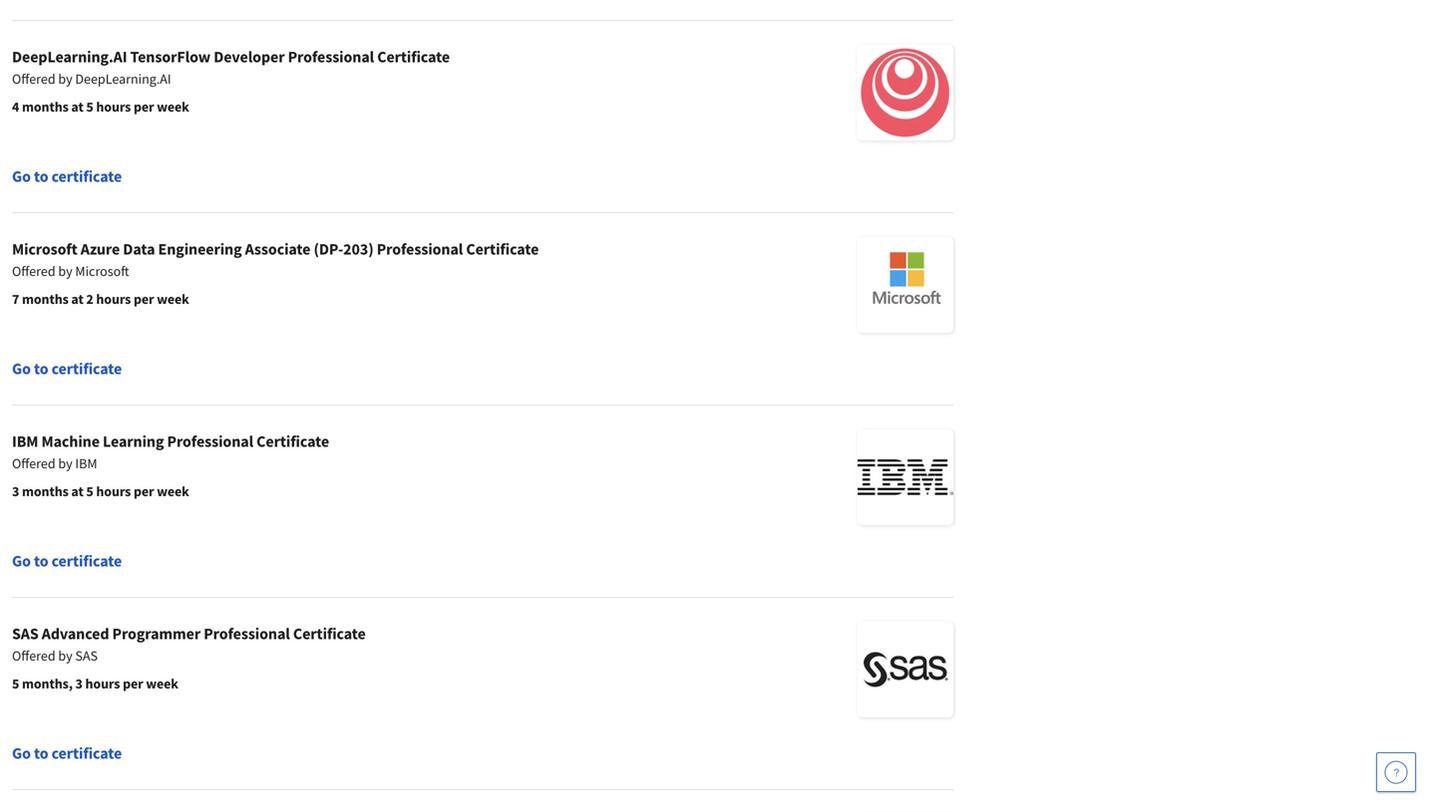 Task type: vqa. For each thing, say whether or not it's contained in the screenshot.
&
no



Task type: describe. For each thing, give the bounding box(es) containing it.
0 vertical spatial ibm
[[12, 432, 38, 452]]

at for machine
[[71, 483, 83, 501]]

help center image
[[1384, 761, 1408, 785]]

professional inside microsoft azure data engineering associate (dp-203) professional certificate offered by microsoft 7 months at 2 hours per week
[[377, 239, 463, 259]]

0 vertical spatial microsoft
[[12, 239, 77, 259]]

hours inside ibm machine learning professional certificate offered by ibm 3 months at 5 hours per week
[[96, 483, 131, 501]]

per inside microsoft azure data engineering associate (dp-203) professional certificate offered by microsoft 7 months at 2 hours per week
[[134, 290, 154, 308]]

certificate inside microsoft azure data engineering associate (dp-203) professional certificate offered by microsoft 7 months at 2 hours per week
[[466, 239, 539, 259]]

offered inside microsoft azure data engineering associate (dp-203) professional certificate offered by microsoft 7 months at 2 hours per week
[[12, 262, 55, 280]]

sas image
[[858, 622, 953, 718]]

months,
[[22, 675, 73, 693]]

professional for ibm machine learning professional certificate
[[167, 432, 253, 452]]

offered for deeplearning.ai
[[12, 70, 55, 88]]

203)
[[343, 239, 374, 259]]

tensorflow
[[130, 47, 211, 67]]

week inside microsoft azure data engineering associate (dp-203) professional certificate offered by microsoft 7 months at 2 hours per week
[[157, 290, 189, 308]]

at for tensorflow
[[71, 98, 83, 116]]

certificate for sas advanced programmer professional certificate
[[293, 624, 366, 644]]

by for deeplearning.ai
[[58, 70, 72, 88]]

to for sas
[[34, 744, 48, 764]]

1 horizontal spatial sas
[[75, 647, 98, 665]]

hours inside microsoft azure data engineering associate (dp-203) professional certificate offered by microsoft 7 months at 2 hours per week
[[96, 290, 131, 308]]

ibm machine learning professional certificate offered by ibm 3 months at 5 hours per week
[[12, 432, 329, 501]]

3 inside sas advanced programmer professional certificate offered by sas 5 months, 3 hours per week
[[75, 675, 83, 693]]

4
[[12, 98, 19, 116]]

go to certificate for deeplearning.ai
[[12, 167, 122, 186]]

data
[[123, 239, 155, 259]]

(dp-
[[314, 239, 343, 259]]

go for deeplearning.ai tensorflow developer professional certificate
[[12, 167, 31, 186]]

7
[[12, 290, 19, 308]]

week inside sas advanced programmer professional certificate offered by sas 5 months, 3 hours per week
[[146, 675, 178, 693]]

per inside ibm machine learning professional certificate offered by ibm 3 months at 5 hours per week
[[134, 483, 154, 501]]

go to certificate for sas
[[12, 744, 122, 764]]

microsoft image
[[858, 237, 953, 333]]

1 horizontal spatial ibm
[[75, 455, 97, 473]]

week inside deeplearning.ai tensorflow developer professional certificate offered by deeplearning.ai 4 months at 5 hours per week
[[157, 98, 189, 116]]

certificate for advanced
[[51, 744, 122, 764]]

offered for sas
[[12, 647, 55, 665]]

5 for tensorflow
[[86, 98, 93, 116]]

certificate for azure
[[51, 359, 122, 379]]

certificate for tensorflow
[[51, 167, 122, 186]]

go for sas advanced programmer professional certificate
[[12, 744, 31, 764]]

months for ibm
[[22, 483, 69, 501]]

by for sas
[[58, 647, 72, 665]]

at inside microsoft azure data engineering associate (dp-203) professional certificate offered by microsoft 7 months at 2 hours per week
[[71, 290, 83, 308]]



Task type: locate. For each thing, give the bounding box(es) containing it.
1 vertical spatial sas
[[75, 647, 98, 665]]

go
[[12, 167, 31, 186], [12, 359, 31, 379], [12, 551, 31, 571], [12, 744, 31, 764]]

professional
[[288, 47, 374, 67], [377, 239, 463, 259], [167, 432, 253, 452], [204, 624, 290, 644]]

machine
[[41, 432, 100, 452]]

at
[[71, 98, 83, 116], [71, 290, 83, 308], [71, 483, 83, 501]]

5 for machine
[[86, 483, 93, 501]]

5 down 'machine'
[[86, 483, 93, 501]]

1 months from the top
[[22, 98, 69, 116]]

1 go from the top
[[12, 167, 31, 186]]

5 inside ibm machine learning professional certificate offered by ibm 3 months at 5 hours per week
[[86, 483, 93, 501]]

per down "data"
[[134, 290, 154, 308]]

to
[[34, 167, 48, 186], [34, 359, 48, 379], [34, 551, 48, 571], [34, 744, 48, 764]]

microsoft azure data engineering associate (dp-203) professional certificate offered by microsoft 7 months at 2 hours per week
[[12, 239, 539, 308]]

deeplearning.ai
[[12, 47, 127, 67], [75, 70, 171, 88]]

months down 'machine'
[[22, 483, 69, 501]]

go for microsoft azure data engineering associate (dp-203) professional certificate
[[12, 359, 31, 379]]

0 vertical spatial at
[[71, 98, 83, 116]]

3 at from the top
[[71, 483, 83, 501]]

months right the 4
[[22, 98, 69, 116]]

5 right the 4
[[86, 98, 93, 116]]

offered up the 4
[[12, 70, 55, 88]]

azure
[[81, 239, 120, 259]]

2 certificate from the top
[[51, 359, 122, 379]]

0 vertical spatial sas
[[12, 624, 39, 644]]

ibm image
[[858, 430, 953, 526]]

hours right months,
[[85, 675, 120, 693]]

to for ibm
[[34, 551, 48, 571]]

3 to from the top
[[34, 551, 48, 571]]

2 vertical spatial months
[[22, 483, 69, 501]]

2 at from the top
[[71, 290, 83, 308]]

0 vertical spatial 5
[[86, 98, 93, 116]]

by for ibm
[[58, 455, 72, 473]]

5 left months,
[[12, 675, 19, 693]]

5 inside sas advanced programmer professional certificate offered by sas 5 months, 3 hours per week
[[12, 675, 19, 693]]

to for deeplearning.ai
[[34, 167, 48, 186]]

at right the 4
[[71, 98, 83, 116]]

1 vertical spatial microsoft
[[75, 262, 129, 280]]

certificate
[[51, 167, 122, 186], [51, 359, 122, 379], [51, 551, 122, 571], [51, 744, 122, 764]]

1 vertical spatial 3
[[75, 675, 83, 693]]

professional inside deeplearning.ai tensorflow developer professional certificate offered by deeplearning.ai 4 months at 5 hours per week
[[288, 47, 374, 67]]

by inside deeplearning.ai tensorflow developer professional certificate offered by deeplearning.ai 4 months at 5 hours per week
[[58, 70, 72, 88]]

go to certificate up azure
[[12, 167, 122, 186]]

at left '2'
[[71, 290, 83, 308]]

offered inside sas advanced programmer professional certificate offered by sas 5 months, 3 hours per week
[[12, 647, 55, 665]]

ibm down 'machine'
[[75, 455, 97, 473]]

certificate up azure
[[51, 167, 122, 186]]

months for deeplearning.ai
[[22, 98, 69, 116]]

to for microsoft
[[34, 359, 48, 379]]

per inside sas advanced programmer professional certificate offered by sas 5 months, 3 hours per week
[[123, 675, 143, 693]]

4 to from the top
[[34, 744, 48, 764]]

week
[[157, 98, 189, 116], [157, 290, 189, 308], [157, 483, 189, 501], [146, 675, 178, 693]]

certificate down months,
[[51, 744, 122, 764]]

2
[[86, 290, 93, 308]]

offered up 7
[[12, 262, 55, 280]]

microsoft
[[12, 239, 77, 259], [75, 262, 129, 280]]

1 at from the top
[[71, 98, 83, 116]]

sas left advanced
[[12, 624, 39, 644]]

deeplearning.ai tensorflow developer professional certificate offered by deeplearning.ai 4 months at 5 hours per week
[[12, 47, 450, 116]]

1 vertical spatial deeplearning.ai
[[75, 70, 171, 88]]

hours
[[96, 98, 131, 116], [96, 290, 131, 308], [96, 483, 131, 501], [85, 675, 120, 693]]

sas advanced programmer professional certificate offered by sas 5 months, 3 hours per week
[[12, 624, 366, 693]]

deeplearning.ai up the 4
[[12, 47, 127, 67]]

offered inside deeplearning.ai tensorflow developer professional certificate offered by deeplearning.ai 4 months at 5 hours per week
[[12, 70, 55, 88]]

by inside sas advanced programmer professional certificate offered by sas 5 months, 3 hours per week
[[58, 647, 72, 665]]

sas down advanced
[[75, 647, 98, 665]]

2 go to certificate from the top
[[12, 359, 122, 379]]

by inside microsoft azure data engineering associate (dp-203) professional certificate offered by microsoft 7 months at 2 hours per week
[[58, 262, 72, 280]]

2 to from the top
[[34, 359, 48, 379]]

months inside ibm machine learning professional certificate offered by ibm 3 months at 5 hours per week
[[22, 483, 69, 501]]

hours inside sas advanced programmer professional certificate offered by sas 5 months, 3 hours per week
[[85, 675, 120, 693]]

3 go to certificate from the top
[[12, 551, 122, 571]]

certificate inside deeplearning.ai tensorflow developer professional certificate offered by deeplearning.ai 4 months at 5 hours per week
[[377, 47, 450, 67]]

0 vertical spatial deeplearning.ai
[[12, 47, 127, 67]]

sas
[[12, 624, 39, 644], [75, 647, 98, 665]]

certificate for ibm machine learning professional certificate
[[256, 432, 329, 452]]

offered
[[12, 70, 55, 88], [12, 262, 55, 280], [12, 455, 55, 473], [12, 647, 55, 665]]

2 months from the top
[[22, 290, 69, 308]]

hours right '2'
[[96, 290, 131, 308]]

ibm left 'machine'
[[12, 432, 38, 452]]

ibm
[[12, 432, 38, 452], [75, 455, 97, 473]]

microsoft left azure
[[12, 239, 77, 259]]

4 go to certificate from the top
[[12, 744, 122, 764]]

certificate inside ibm machine learning professional certificate offered by ibm 3 months at 5 hours per week
[[256, 432, 329, 452]]

3 months from the top
[[22, 483, 69, 501]]

developer
[[214, 47, 285, 67]]

certificate inside sas advanced programmer professional certificate offered by sas 5 months, 3 hours per week
[[293, 624, 366, 644]]

per down learning
[[134, 483, 154, 501]]

certificate
[[377, 47, 450, 67], [466, 239, 539, 259], [256, 432, 329, 452], [293, 624, 366, 644]]

5 inside deeplearning.ai tensorflow developer professional certificate offered by deeplearning.ai 4 months at 5 hours per week
[[86, 98, 93, 116]]

1 vertical spatial at
[[71, 290, 83, 308]]

engineering
[[158, 239, 242, 259]]

go to certificate for microsoft
[[12, 359, 122, 379]]

certificate up advanced
[[51, 551, 122, 571]]

week inside ibm machine learning professional certificate offered by ibm 3 months at 5 hours per week
[[157, 483, 189, 501]]

1 vertical spatial ibm
[[75, 455, 97, 473]]

1 by from the top
[[58, 70, 72, 88]]

3 certificate from the top
[[51, 551, 122, 571]]

week down tensorflow
[[157, 98, 189, 116]]

0 horizontal spatial 3
[[12, 483, 19, 501]]

5
[[86, 98, 93, 116], [86, 483, 93, 501], [12, 675, 19, 693]]

professional inside ibm machine learning professional certificate offered by ibm 3 months at 5 hours per week
[[167, 432, 253, 452]]

3 go from the top
[[12, 551, 31, 571]]

certificate for machine
[[51, 551, 122, 571]]

4 by from the top
[[58, 647, 72, 665]]

1 horizontal spatial 3
[[75, 675, 83, 693]]

professional right learning
[[167, 432, 253, 452]]

0 vertical spatial months
[[22, 98, 69, 116]]

go for ibm machine learning professional certificate
[[12, 551, 31, 571]]

associate
[[245, 239, 311, 259]]

months inside deeplearning.ai tensorflow developer professional certificate offered by deeplearning.ai 4 months at 5 hours per week
[[22, 98, 69, 116]]

1 go to certificate from the top
[[12, 167, 122, 186]]

offered up months,
[[12, 647, 55, 665]]

1 vertical spatial 5
[[86, 483, 93, 501]]

deeplearning.ai image
[[857, 45, 953, 141]]

go to certificate up 'machine'
[[12, 359, 122, 379]]

2 offered from the top
[[12, 262, 55, 280]]

0 horizontal spatial sas
[[12, 624, 39, 644]]

4 offered from the top
[[12, 647, 55, 665]]

at inside ibm machine learning professional certificate offered by ibm 3 months at 5 hours per week
[[71, 483, 83, 501]]

professional right 203)
[[377, 239, 463, 259]]

week down engineering
[[157, 290, 189, 308]]

deeplearning.ai down tensorflow
[[75, 70, 171, 88]]

hours down tensorflow
[[96, 98, 131, 116]]

advanced
[[42, 624, 109, 644]]

professional right the programmer
[[204, 624, 290, 644]]

certificate down '2'
[[51, 359, 122, 379]]

offered for ibm
[[12, 455, 55, 473]]

at down 'machine'
[[71, 483, 83, 501]]

4 certificate from the top
[[51, 744, 122, 764]]

microsoft down azure
[[75, 262, 129, 280]]

professional inside sas advanced programmer professional certificate offered by sas 5 months, 3 hours per week
[[204, 624, 290, 644]]

2 vertical spatial at
[[71, 483, 83, 501]]

hours inside deeplearning.ai tensorflow developer professional certificate offered by deeplearning.ai 4 months at 5 hours per week
[[96, 98, 131, 116]]

0 horizontal spatial ibm
[[12, 432, 38, 452]]

per down tensorflow
[[134, 98, 154, 116]]

1 vertical spatial months
[[22, 290, 69, 308]]

professional for deeplearning.ai tensorflow developer professional certificate
[[288, 47, 374, 67]]

offered down 'machine'
[[12, 455, 55, 473]]

learning
[[103, 432, 164, 452]]

certificate for deeplearning.ai tensorflow developer professional certificate
[[377, 47, 450, 67]]

0 vertical spatial 3
[[12, 483, 19, 501]]

by
[[58, 70, 72, 88], [58, 262, 72, 280], [58, 455, 72, 473], [58, 647, 72, 665]]

months inside microsoft azure data engineering associate (dp-203) professional certificate offered by microsoft 7 months at 2 hours per week
[[22, 290, 69, 308]]

programmer
[[112, 624, 201, 644]]

3
[[12, 483, 19, 501], [75, 675, 83, 693]]

months
[[22, 98, 69, 116], [22, 290, 69, 308], [22, 483, 69, 501]]

go to certificate up advanced
[[12, 551, 122, 571]]

week down the programmer
[[146, 675, 178, 693]]

3 by from the top
[[58, 455, 72, 473]]

go to certificate
[[12, 167, 122, 186], [12, 359, 122, 379], [12, 551, 122, 571], [12, 744, 122, 764]]

professional right developer on the top left of the page
[[288, 47, 374, 67]]

4 go from the top
[[12, 744, 31, 764]]

professional for sas advanced programmer professional certificate
[[204, 624, 290, 644]]

go to certificate down months,
[[12, 744, 122, 764]]

per inside deeplearning.ai tensorflow developer professional certificate offered by deeplearning.ai 4 months at 5 hours per week
[[134, 98, 154, 116]]

3 inside ibm machine learning professional certificate offered by ibm 3 months at 5 hours per week
[[12, 483, 19, 501]]

1 certificate from the top
[[51, 167, 122, 186]]

by inside ibm machine learning professional certificate offered by ibm 3 months at 5 hours per week
[[58, 455, 72, 473]]

2 go from the top
[[12, 359, 31, 379]]

months right 7
[[22, 290, 69, 308]]

3 offered from the top
[[12, 455, 55, 473]]

per
[[134, 98, 154, 116], [134, 290, 154, 308], [134, 483, 154, 501], [123, 675, 143, 693]]

at inside deeplearning.ai tensorflow developer professional certificate offered by deeplearning.ai 4 months at 5 hours per week
[[71, 98, 83, 116]]

2 vertical spatial 5
[[12, 675, 19, 693]]

1 offered from the top
[[12, 70, 55, 88]]

go to certificate for ibm
[[12, 551, 122, 571]]

per down the programmer
[[123, 675, 143, 693]]

hours down learning
[[96, 483, 131, 501]]

1 to from the top
[[34, 167, 48, 186]]

2 by from the top
[[58, 262, 72, 280]]

week down learning
[[157, 483, 189, 501]]

offered inside ibm machine learning professional certificate offered by ibm 3 months at 5 hours per week
[[12, 455, 55, 473]]



